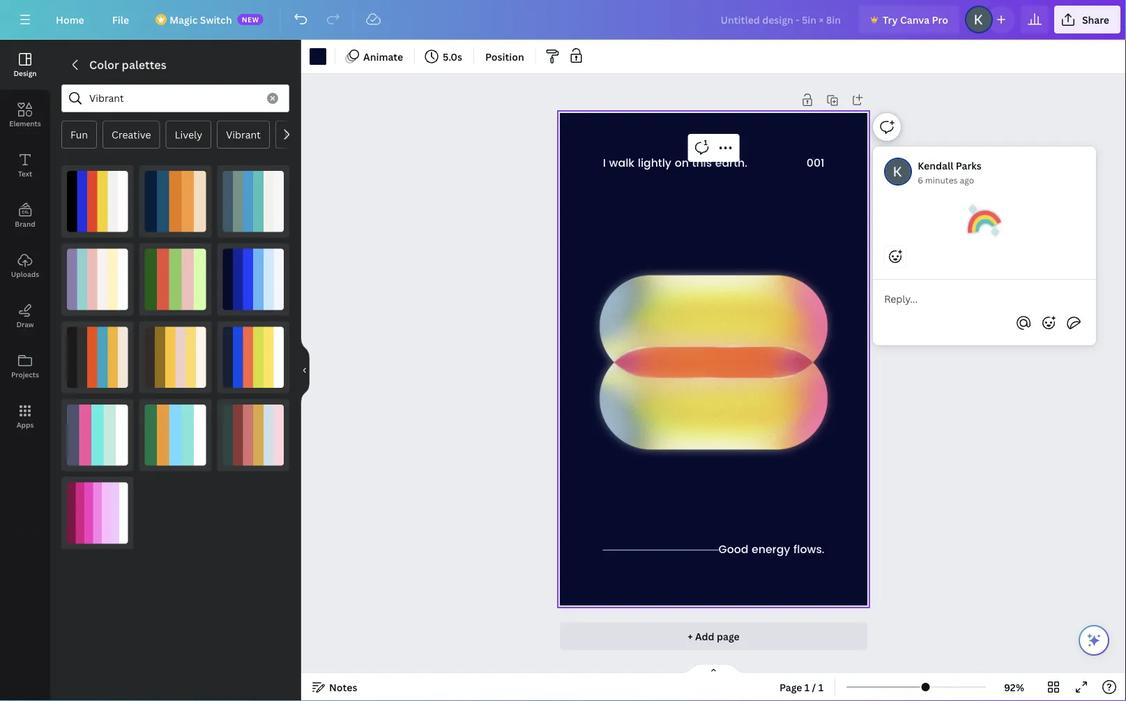 Task type: locate. For each thing, give the bounding box(es) containing it.
animate button
[[341, 45, 409, 68]]

main menu bar
[[0, 0, 1127, 40]]

creative button
[[103, 121, 160, 149]]

text
[[18, 169, 32, 178]]

walk
[[609, 154, 635, 172]]

draw
[[16, 320, 34, 329]]

share button
[[1055, 6, 1121, 33]]

uploads button
[[0, 241, 50, 291]]

fun
[[70, 128, 88, 141]]

#050a30 image
[[310, 48, 326, 65], [310, 48, 326, 65]]

Search color palettes search field
[[89, 85, 259, 112]]

apply "lemon meringue" style image
[[145, 327, 206, 388]]

1
[[704, 138, 708, 147], [805, 681, 810, 694], [819, 681, 824, 694]]

5.0s
[[443, 50, 463, 63]]

i
[[603, 154, 606, 172]]

minutes
[[926, 174, 958, 186]]

parks
[[956, 159, 982, 172]]

animate
[[363, 50, 403, 63]]

lively button
[[166, 121, 212, 149]]

apply "milk carton" style image
[[223, 171, 284, 232]]

apply "mint sundae" style image
[[67, 405, 128, 466]]

notes button
[[307, 676, 363, 698]]

apply "very pink" style image
[[67, 483, 128, 544]]

apply "pastel scarf" style image
[[67, 249, 128, 310]]

fun button
[[61, 121, 97, 149]]

1 right /
[[819, 681, 824, 694]]

apply "neon noise" style image
[[223, 327, 284, 388]]

0 horizontal spatial 1
[[704, 138, 708, 147]]

add
[[695, 630, 715, 643]]

1 up this
[[704, 138, 708, 147]]

palettes
[[122, 57, 166, 72]]

lively
[[175, 128, 202, 141]]

earth.
[[716, 154, 748, 172]]

i walk lightly on this earth.
[[603, 154, 748, 172]]

magic switch
[[170, 13, 232, 26]]

apply "start-up culture" style image
[[223, 249, 284, 310]]

design
[[14, 68, 37, 78]]

apply "watermelon" style image
[[145, 249, 206, 310]]

2 horizontal spatial 1
[[819, 681, 824, 694]]

creative
[[112, 128, 151, 141]]

6
[[918, 174, 924, 186]]

+ add page
[[688, 630, 740, 643]]

page
[[780, 681, 803, 694]]

position
[[486, 50, 524, 63]]

brand
[[15, 219, 35, 228]]

apply "poolside fruit" style image
[[145, 405, 206, 466]]

apply "new dawn" style image
[[145, 171, 206, 232]]

text button
[[0, 140, 50, 190]]

kendall
[[918, 159, 954, 172]]

001
[[807, 154, 825, 172]]

color
[[89, 57, 119, 72]]

good energy flows.
[[719, 541, 825, 559]]

switch
[[200, 13, 232, 26]]

try
[[883, 13, 898, 26]]

1 left /
[[805, 681, 810, 694]]

1 inside 1 button
[[704, 138, 708, 147]]

92% button
[[992, 676, 1037, 698]]

apps
[[16, 420, 34, 429]]

apps button
[[0, 391, 50, 442]]

5.0s button
[[421, 45, 468, 68]]

page 1 / 1
[[780, 681, 824, 694]]

magic
[[170, 13, 198, 26]]



Task type: describe. For each thing, give the bounding box(es) containing it.
projects
[[11, 370, 39, 379]]

apply "skate park" style image
[[67, 327, 128, 388]]

bold
[[285, 128, 306, 141]]

side panel tab list
[[0, 40, 50, 442]]

home link
[[45, 6, 95, 33]]

hide image
[[301, 337, 310, 404]]

projects button
[[0, 341, 50, 391]]

+ add page button
[[560, 622, 868, 650]]

try canva pro
[[883, 13, 949, 26]]

good
[[719, 541, 749, 559]]

vibrant
[[226, 128, 261, 141]]

+
[[688, 630, 693, 643]]

expressing gratitude image
[[968, 204, 1002, 237]]

energy
[[752, 541, 791, 559]]

page
[[717, 630, 740, 643]]

file
[[112, 13, 129, 26]]

canva assistant image
[[1086, 632, 1103, 649]]

new
[[242, 15, 259, 24]]

share
[[1083, 13, 1110, 26]]

/
[[812, 681, 816, 694]]

apply "call to action" style image
[[67, 171, 128, 232]]

bold button
[[275, 121, 316, 149]]

92%
[[1005, 681, 1025, 694]]

elements
[[9, 119, 41, 128]]

home
[[56, 13, 84, 26]]

design button
[[0, 40, 50, 90]]

kendall parks 6 minutes ago
[[918, 159, 982, 186]]

1 horizontal spatial 1
[[805, 681, 810, 694]]

on
[[675, 154, 689, 172]]

brand button
[[0, 190, 50, 241]]

apply "mid-century icon" style image
[[223, 405, 284, 466]]

notes
[[329, 681, 358, 694]]

Design title text field
[[710, 6, 854, 33]]

canva
[[901, 13, 930, 26]]

uploads
[[11, 269, 39, 279]]

draw button
[[0, 291, 50, 341]]

show pages image
[[681, 663, 748, 675]]

this
[[692, 154, 712, 172]]

flows.
[[794, 541, 825, 559]]

try canva pro button
[[860, 6, 960, 33]]

1 button
[[691, 137, 713, 159]]

color palettes
[[89, 57, 166, 72]]

lightly
[[638, 154, 672, 172]]

position button
[[480, 45, 530, 68]]

pro
[[932, 13, 949, 26]]

Reply draft. Add a reply or @mention. text field
[[885, 291, 1086, 306]]

ago
[[960, 174, 975, 186]]

vibrant button
[[217, 121, 270, 149]]

elements button
[[0, 90, 50, 140]]

file button
[[101, 6, 140, 33]]

kendall parks list
[[874, 147, 1102, 390]]



Task type: vqa. For each thing, say whether or not it's contained in the screenshot.
EDITABLE
no



